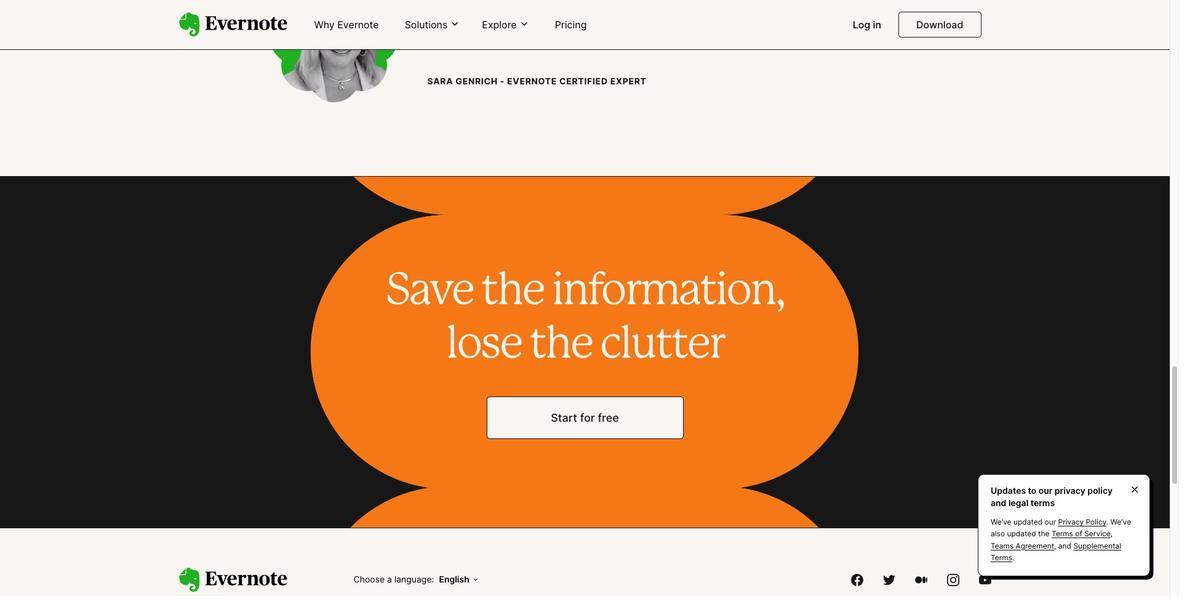 Task type: locate. For each thing, give the bounding box(es) containing it.
certified
[[560, 76, 608, 86]]

,
[[1111, 529, 1113, 538], [1055, 541, 1057, 550]]

supplemental terms
[[991, 541, 1122, 562]]

download link
[[899, 12, 982, 38]]

1 horizontal spatial we've
[[1111, 517, 1132, 527]]

. for . we've also updated the
[[1107, 517, 1109, 527]]

our
[[1039, 485, 1053, 496], [1045, 517, 1057, 527]]

privacy
[[1055, 485, 1086, 496]]

1 vertical spatial .
[[1013, 553, 1015, 562]]

also
[[991, 529, 1006, 538]]

2 we've from the left
[[1111, 517, 1132, 527]]

sara experts image
[[270, 0, 398, 102]]

1 horizontal spatial and
[[1059, 541, 1072, 550]]

. inside ". we've also updated the"
[[1107, 517, 1109, 527]]

the
[[481, 271, 544, 313], [529, 324, 592, 366], [1039, 529, 1050, 538]]

0 vertical spatial terms
[[1052, 529, 1074, 538]]

0 vertical spatial evernote
[[338, 18, 379, 31]]

download
[[917, 18, 964, 31]]

evernote
[[338, 18, 379, 31], [507, 76, 557, 86]]

1 vertical spatial ,
[[1055, 541, 1057, 550]]

1 vertical spatial and
[[1059, 541, 1072, 550]]

terms down privacy
[[1052, 529, 1074, 538]]

lose
[[446, 324, 522, 366]]

evernote right -
[[507, 76, 557, 86]]

updated up teams agreement link
[[1008, 529, 1037, 538]]

updated down legal
[[1014, 517, 1043, 527]]

our inside updates to our privacy policy and legal terms
[[1039, 485, 1053, 496]]

free
[[598, 411, 619, 424]]

agreement
[[1016, 541, 1055, 550]]

1 evernote logo image from the top
[[179, 12, 287, 37]]

0 vertical spatial .
[[1107, 517, 1109, 527]]

the for also
[[1039, 529, 1050, 538]]

sara
[[428, 76, 453, 86]]

we've right policy
[[1111, 517, 1132, 527]]

1 vertical spatial our
[[1045, 517, 1057, 527]]

terms down teams
[[991, 553, 1013, 562]]

terms inside the supplemental terms
[[991, 553, 1013, 562]]

log in
[[853, 18, 882, 31]]

our up terms of service , teams agreement , and
[[1045, 517, 1057, 527]]

0 horizontal spatial we've
[[991, 517, 1012, 527]]

1 horizontal spatial evernote
[[507, 76, 557, 86]]

evernote logo image
[[179, 12, 287, 37], [179, 568, 287, 592]]

. for .
[[1013, 553, 1015, 562]]

0 horizontal spatial ,
[[1055, 541, 1057, 550]]

and
[[991, 497, 1007, 508], [1059, 541, 1072, 550]]

solutions button
[[401, 18, 464, 32]]

english
[[439, 574, 470, 585]]

terms of service link
[[1052, 529, 1111, 538]]

2 evernote logo image from the top
[[179, 568, 287, 592]]

we've
[[991, 517, 1012, 527], [1111, 517, 1132, 527]]

teams
[[991, 541, 1014, 550]]

terms of service , teams agreement , and
[[991, 529, 1113, 550]]

save
[[386, 271, 473, 313]]

0 vertical spatial updated
[[1014, 517, 1043, 527]]

0 horizontal spatial terms
[[991, 553, 1013, 562]]

why evernote link
[[307, 14, 386, 37]]

evernote right the "why"
[[338, 18, 379, 31]]

to
[[1029, 485, 1037, 496]]

supplemental terms link
[[991, 541, 1122, 562]]

choose a language:
[[354, 574, 434, 585]]

0 horizontal spatial .
[[1013, 553, 1015, 562]]

start for free link
[[487, 396, 684, 439]]

1 horizontal spatial terms
[[1052, 529, 1074, 538]]

0 vertical spatial evernote logo image
[[179, 12, 287, 37]]

0 vertical spatial our
[[1039, 485, 1053, 496]]

1 vertical spatial the
[[529, 324, 592, 366]]

1 vertical spatial evernote logo image
[[179, 568, 287, 592]]

0 vertical spatial ,
[[1111, 529, 1113, 538]]

of
[[1076, 529, 1083, 538]]

1 horizontal spatial ,
[[1111, 529, 1113, 538]]

and down ". we've also updated the"
[[1059, 541, 1072, 550]]

. up 'service'
[[1107, 517, 1109, 527]]

1 vertical spatial updated
[[1008, 529, 1037, 538]]

, up supplemental
[[1111, 529, 1113, 538]]

we've inside ". we've also updated the"
[[1111, 517, 1132, 527]]

2 vertical spatial the
[[1039, 529, 1050, 538]]

1 vertical spatial evernote
[[507, 76, 557, 86]]

our for privacy
[[1045, 517, 1057, 527]]

0 horizontal spatial and
[[991, 497, 1007, 508]]

the inside ". we've also updated the"
[[1039, 529, 1050, 538]]

we've up also
[[991, 517, 1012, 527]]

our up the terms
[[1039, 485, 1053, 496]]

and down the updates
[[991, 497, 1007, 508]]

1 horizontal spatial .
[[1107, 517, 1109, 527]]

, down ". we've also updated the"
[[1055, 541, 1057, 550]]

0 vertical spatial and
[[991, 497, 1007, 508]]

log
[[853, 18, 871, 31]]

1 vertical spatial terms
[[991, 553, 1013, 562]]

. down teams agreement link
[[1013, 553, 1015, 562]]

terms
[[1052, 529, 1074, 538], [991, 553, 1013, 562]]

policy
[[1088, 485, 1113, 496]]

for
[[580, 411, 595, 424]]

.
[[1107, 517, 1109, 527], [1013, 553, 1015, 562]]

why evernote
[[314, 18, 379, 31]]

explore
[[482, 18, 517, 31]]

updated
[[1014, 517, 1043, 527], [1008, 529, 1037, 538]]



Task type: vqa. For each thing, say whether or not it's contained in the screenshot.
save
yes



Task type: describe. For each thing, give the bounding box(es) containing it.
updates
[[991, 485, 1027, 496]]

terms
[[1031, 497, 1055, 508]]

genrich
[[456, 76, 498, 86]]

we've updated our privacy policy
[[991, 517, 1107, 527]]

save the information, lose the clutter
[[386, 271, 785, 366]]

. we've also updated the
[[991, 517, 1132, 538]]

language:
[[395, 574, 434, 585]]

and inside terms of service , teams agreement , and
[[1059, 541, 1072, 550]]

service
[[1085, 529, 1111, 538]]

updates to our privacy policy and legal terms
[[991, 485, 1113, 508]]

explore button
[[479, 18, 533, 32]]

and inside updates to our privacy policy and legal terms
[[991, 497, 1007, 508]]

updated inside ". we've also updated the"
[[1008, 529, 1037, 538]]

a
[[387, 574, 392, 585]]

supplemental
[[1074, 541, 1122, 550]]

privacy policy link
[[1059, 517, 1107, 527]]

expert
[[611, 76, 647, 86]]

information,
[[552, 271, 785, 313]]

clutter
[[600, 324, 724, 366]]

choose
[[354, 574, 385, 585]]

teams agreement link
[[991, 541, 1055, 550]]

pricing
[[555, 18, 587, 31]]

start for free
[[551, 411, 619, 424]]

in
[[873, 18, 882, 31]]

pricing link
[[548, 14, 594, 37]]

sara genrich - evernote certified expert
[[428, 76, 647, 86]]

0 vertical spatial the
[[481, 271, 544, 313]]

-
[[500, 76, 505, 86]]

terms inside terms of service , teams agreement , and
[[1052, 529, 1074, 538]]

the for information,
[[529, 324, 592, 366]]

legal
[[1009, 497, 1029, 508]]

log in link
[[846, 14, 889, 37]]

privacy
[[1059, 517, 1084, 527]]

policy
[[1086, 517, 1107, 527]]

start
[[551, 411, 578, 424]]

why
[[314, 18, 335, 31]]

our for privacy
[[1039, 485, 1053, 496]]

1 we've from the left
[[991, 517, 1012, 527]]

0 horizontal spatial evernote
[[338, 18, 379, 31]]

solutions
[[405, 18, 448, 31]]



